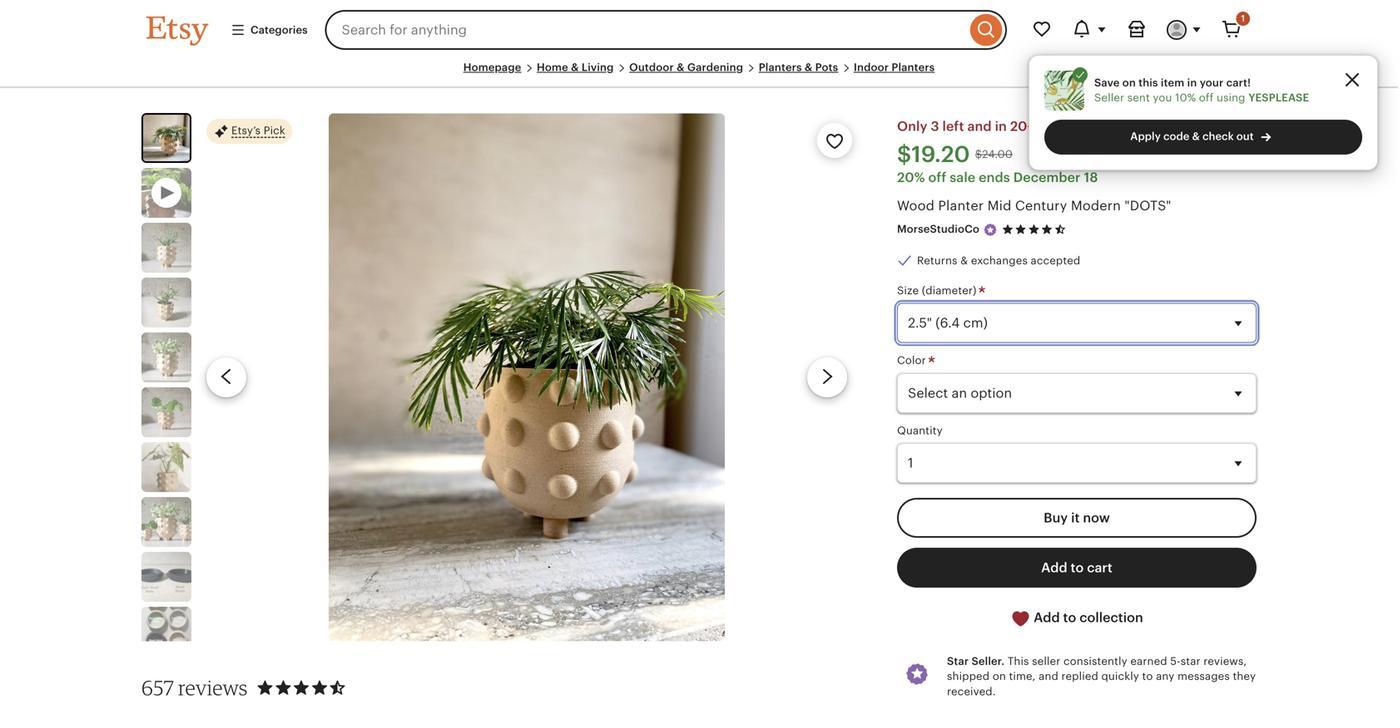 Task type: describe. For each thing, give the bounding box(es) containing it.
exchanges
[[971, 255, 1028, 267]]

3
[[931, 119, 939, 134]]

mid
[[988, 198, 1012, 213]]

& for planters & pots
[[805, 61, 813, 74]]

using
[[1217, 92, 1246, 104]]

buy it now
[[1044, 511, 1110, 526]]

outdoor & gardening link
[[629, 61, 743, 74]]

"dots"
[[1125, 198, 1171, 213]]

shipped
[[947, 671, 990, 683]]

none search field inside categories banner
[[325, 10, 1007, 50]]

reviews,
[[1204, 656, 1247, 668]]

sent
[[1128, 92, 1150, 104]]

off inside save on this item in your cart! seller sent you 10% off using yesplease
[[1199, 92, 1214, 104]]

(diameter)
[[922, 285, 977, 297]]

out
[[1237, 130, 1254, 143]]

add for add to cart
[[1041, 561, 1068, 576]]

now
[[1083, 511, 1110, 526]]

sale
[[950, 170, 976, 185]]

& for home & living
[[571, 61, 579, 74]]

planters & pots
[[759, 61, 838, 74]]

apply
[[1131, 130, 1161, 143]]

wood planter mid century modern dots image 4 image
[[141, 333, 191, 383]]

wood planter mid century modern dots image 6 image
[[141, 443, 191, 493]]

only
[[897, 119, 928, 134]]

indoor planters link
[[854, 61, 935, 74]]

buy
[[1044, 511, 1068, 526]]

quickly
[[1102, 671, 1139, 683]]

item
[[1161, 76, 1185, 89]]

0 horizontal spatial wood planter mid century modern dots image 1 image
[[143, 115, 190, 162]]

earned
[[1131, 656, 1167, 668]]

2 planters from the left
[[892, 61, 935, 74]]

star_seller image
[[983, 223, 998, 238]]

wood planter mid century modern dots image 8 image
[[141, 553, 191, 603]]

add to cart button
[[897, 549, 1257, 589]]

returns
[[917, 255, 958, 267]]

categories button
[[218, 15, 320, 45]]

accepted
[[1031, 255, 1081, 267]]

they
[[1233, 671, 1256, 683]]

20% off sale ends december 18
[[897, 170, 1098, 185]]

20+
[[1010, 119, 1035, 134]]

check
[[1203, 130, 1234, 143]]

century
[[1015, 198, 1067, 213]]

buy it now button
[[897, 499, 1257, 539]]

18
[[1084, 170, 1098, 185]]

star seller.
[[947, 656, 1005, 668]]

apply code & check out
[[1131, 130, 1254, 143]]

cart!
[[1227, 76, 1251, 89]]

657
[[141, 676, 174, 701]]

morsestudioco link
[[897, 223, 980, 236]]

to for collection
[[1063, 611, 1076, 626]]

size
[[897, 285, 919, 297]]

657 reviews
[[141, 676, 248, 701]]

pots
[[815, 61, 838, 74]]

etsy's pick
[[231, 125, 285, 137]]

outdoor
[[629, 61, 674, 74]]

reviews
[[178, 676, 248, 701]]

wood planter mid century modern dots image 9 image
[[141, 608, 191, 658]]

$19.20 $24.00
[[897, 142, 1013, 167]]

1 horizontal spatial wood planter mid century modern dots image 1 image
[[329, 113, 725, 642]]

yesplease
[[1249, 92, 1309, 104]]

code
[[1164, 130, 1190, 143]]

indoor planters
[[854, 61, 935, 74]]

planters & pots link
[[759, 61, 838, 74]]

10%
[[1175, 92, 1196, 104]]

& inside apply code & check out "link"
[[1192, 130, 1200, 143]]

received.
[[947, 686, 996, 699]]

you
[[1153, 92, 1172, 104]]

5-
[[1170, 656, 1181, 668]]

it
[[1071, 511, 1080, 526]]

add to cart
[[1041, 561, 1113, 576]]

living
[[582, 61, 614, 74]]

wood planter mid century modern dots image 7 image
[[141, 498, 191, 548]]



Task type: vqa. For each thing, say whether or not it's contained in the screenshot.
like
no



Task type: locate. For each thing, give the bounding box(es) containing it.
planters
[[759, 61, 802, 74], [892, 61, 935, 74]]

ends
[[979, 170, 1010, 185]]

add up seller
[[1034, 611, 1060, 626]]

seller.
[[972, 656, 1005, 668]]

time,
[[1009, 671, 1036, 683]]

0 horizontal spatial off
[[928, 170, 947, 185]]

replied
[[1062, 671, 1099, 683]]

seller
[[1032, 656, 1061, 668]]

save on this item in your cart! seller sent you 10% off using yesplease
[[1095, 76, 1309, 104]]

planters left pots
[[759, 61, 802, 74]]

menu bar containing homepage
[[146, 60, 1252, 88]]

wood planter mid century modern "dots"
[[897, 198, 1171, 213]]

messages
[[1178, 671, 1230, 683]]

off down $19.20
[[928, 170, 947, 185]]

and down seller
[[1039, 671, 1059, 683]]

carts
[[1038, 119, 1071, 134]]

and inside the this seller consistently earned 5-star reviews, shipped on time, and replied quickly to any messages they received.
[[1039, 671, 1059, 683]]

etsy's
[[231, 125, 261, 137]]

homepage link
[[463, 61, 521, 74]]

&
[[571, 61, 579, 74], [677, 61, 685, 74], [805, 61, 813, 74], [1192, 130, 1200, 143], [961, 255, 968, 267]]

20%
[[897, 170, 925, 185]]

menu bar
[[146, 60, 1252, 88]]

this
[[1008, 656, 1029, 668]]

to down earned
[[1142, 671, 1153, 683]]

& right 'code'
[[1192, 130, 1200, 143]]

consistently
[[1064, 656, 1128, 668]]

this
[[1139, 76, 1158, 89]]

& left pots
[[805, 61, 813, 74]]

home & living
[[537, 61, 614, 74]]

to inside the this seller consistently earned 5-star reviews, shipped on time, and replied quickly to any messages they received.
[[1142, 671, 1153, 683]]

& right the home
[[571, 61, 579, 74]]

1 vertical spatial and
[[1039, 671, 1059, 683]]

color
[[897, 355, 929, 367]]

pick
[[264, 125, 285, 137]]

gardening
[[687, 61, 743, 74]]

1 vertical spatial off
[[928, 170, 947, 185]]

only 3 left and in 20+ carts
[[897, 119, 1071, 134]]

add to collection
[[1031, 611, 1143, 626]]

1 vertical spatial to
[[1063, 611, 1076, 626]]

december
[[1014, 170, 1081, 185]]

home
[[537, 61, 568, 74]]

to for cart
[[1071, 561, 1084, 576]]

add left the cart
[[1041, 561, 1068, 576]]

size (diameter)
[[897, 285, 980, 297]]

& for returns & exchanges accepted
[[961, 255, 968, 267]]

0 vertical spatial and
[[968, 119, 992, 134]]

add to collection button
[[897, 599, 1257, 640]]

cart
[[1087, 561, 1113, 576]]

in inside save on this item in your cart! seller sent you 10% off using yesplease
[[1187, 76, 1197, 89]]

1 vertical spatial on
[[993, 671, 1006, 683]]

& right returns
[[961, 255, 968, 267]]

0 vertical spatial add
[[1041, 561, 1068, 576]]

1 horizontal spatial and
[[1039, 671, 1059, 683]]

home & living link
[[537, 61, 614, 74]]

etsy's pick button
[[206, 118, 292, 145]]

2 vertical spatial to
[[1142, 671, 1153, 683]]

seller
[[1095, 92, 1125, 104]]

0 vertical spatial off
[[1199, 92, 1214, 104]]

star
[[947, 656, 969, 668]]

& right outdoor on the left top of the page
[[677, 61, 685, 74]]

planters right indoor
[[892, 61, 935, 74]]

1 horizontal spatial planters
[[892, 61, 935, 74]]

to left 'collection'
[[1063, 611, 1076, 626]]

outdoor & gardening
[[629, 61, 743, 74]]

this seller consistently earned 5-star reviews, shipped on time, and replied quickly to any messages they received.
[[947, 656, 1256, 699]]

0 horizontal spatial and
[[968, 119, 992, 134]]

0 vertical spatial in
[[1187, 76, 1197, 89]]

1 vertical spatial add
[[1034, 611, 1060, 626]]

on inside save on this item in your cart! seller sent you 10% off using yesplease
[[1123, 76, 1136, 89]]

save
[[1095, 76, 1120, 89]]

planter
[[938, 198, 984, 213]]

categories
[[251, 24, 308, 36]]

categories banner
[[117, 0, 1282, 60]]

and right left
[[968, 119, 992, 134]]

homepage
[[463, 61, 521, 74]]

and
[[968, 119, 992, 134], [1039, 671, 1059, 683]]

star
[[1181, 656, 1201, 668]]

1 horizontal spatial in
[[1187, 76, 1197, 89]]

on inside the this seller consistently earned 5-star reviews, shipped on time, and replied quickly to any messages they received.
[[993, 671, 1006, 683]]

wood planter mid century modern dots image 3 image
[[141, 278, 191, 328]]

$19.20
[[897, 142, 970, 167]]

apply code & check out link
[[1045, 120, 1363, 155]]

in left 20+
[[995, 119, 1007, 134]]

to left the cart
[[1071, 561, 1084, 576]]

0 vertical spatial to
[[1071, 561, 1084, 576]]

None search field
[[325, 10, 1007, 50]]

1
[[1241, 13, 1245, 24]]

collection
[[1080, 611, 1143, 626]]

1 horizontal spatial on
[[1123, 76, 1136, 89]]

0 horizontal spatial in
[[995, 119, 1007, 134]]

on up the sent
[[1123, 76, 1136, 89]]

1 link
[[1212, 10, 1252, 50]]

wood planter mid century modern dots image 2 image
[[141, 223, 191, 273]]

in up 10%
[[1187, 76, 1197, 89]]

on down the seller. on the bottom right
[[993, 671, 1006, 683]]

to
[[1071, 561, 1084, 576], [1063, 611, 1076, 626], [1142, 671, 1153, 683]]

0 horizontal spatial planters
[[759, 61, 802, 74]]

returns & exchanges accepted
[[917, 255, 1081, 267]]

quantity
[[897, 425, 943, 437]]

morsestudioco
[[897, 223, 980, 236]]

0 horizontal spatial on
[[993, 671, 1006, 683]]

& for outdoor & gardening
[[677, 61, 685, 74]]

0 vertical spatial on
[[1123, 76, 1136, 89]]

wood planter mid century modern dots image 5 image
[[141, 388, 191, 438]]

off down your
[[1199, 92, 1214, 104]]

in
[[1187, 76, 1197, 89], [995, 119, 1007, 134]]

1 horizontal spatial off
[[1199, 92, 1214, 104]]

wood planter mid century modern dots image 1 image
[[329, 113, 725, 642], [143, 115, 190, 162]]

1 vertical spatial in
[[995, 119, 1007, 134]]

in for item
[[1187, 76, 1197, 89]]

in for and
[[995, 119, 1007, 134]]

modern
[[1071, 198, 1121, 213]]

add
[[1041, 561, 1068, 576], [1034, 611, 1060, 626]]

Search for anything text field
[[325, 10, 966, 50]]

add for add to collection
[[1034, 611, 1060, 626]]

left
[[943, 119, 964, 134]]

$24.00
[[975, 148, 1013, 161]]

any
[[1156, 671, 1175, 683]]

indoor
[[854, 61, 889, 74]]

1 planters from the left
[[759, 61, 802, 74]]



